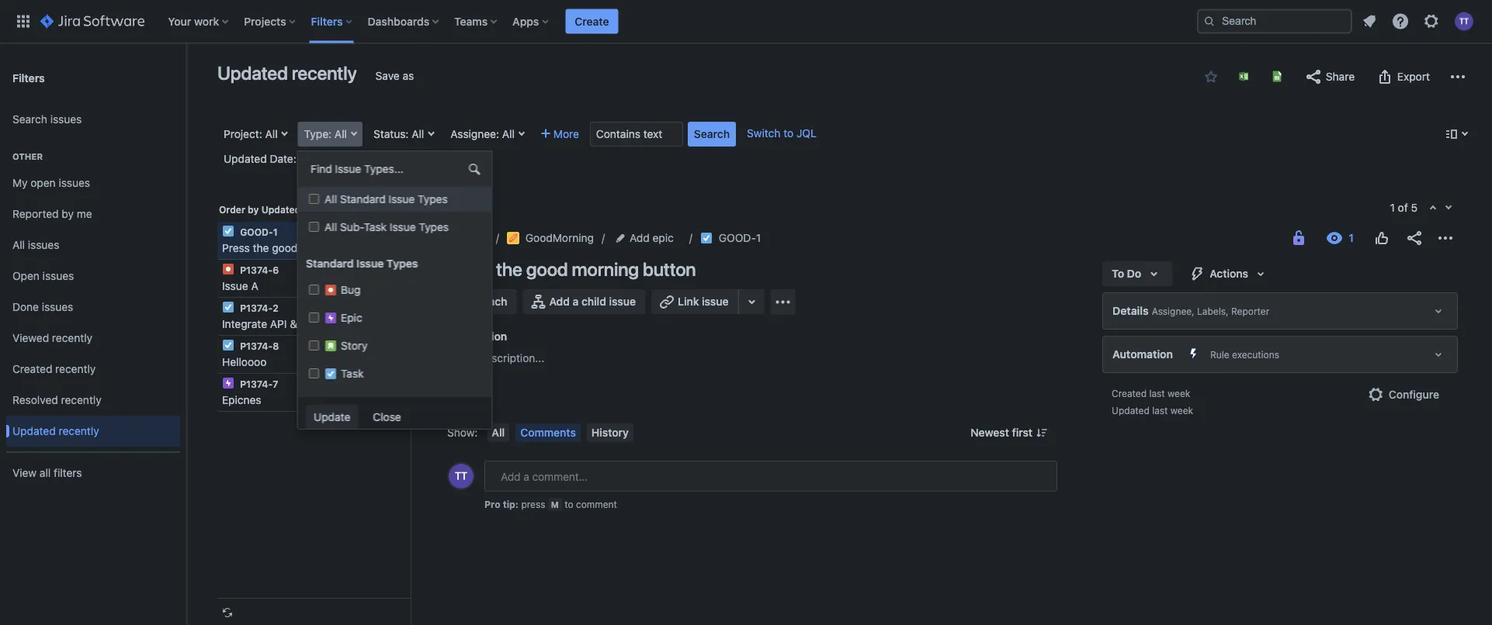 Task type: locate. For each thing, give the bounding box(es) containing it.
button up 'standard issue types'
[[345, 242, 378, 255]]

0 horizontal spatial filters
[[12, 71, 45, 84]]

export button
[[1368, 64, 1438, 89]]

2 issue from the left
[[702, 296, 729, 308]]

good up 6
[[272, 242, 298, 255]]

None submit
[[306, 405, 358, 430]]

not available - this is the first issue image
[[1427, 203, 1440, 215]]

0 horizontal spatial morning
[[301, 242, 342, 255]]

assignee: all
[[451, 128, 515, 141]]

0 horizontal spatial issue
[[609, 296, 636, 308]]

filters right projects popup button
[[311, 15, 343, 28]]

all button
[[487, 424, 510, 443]]

2 horizontal spatial 1
[[1391, 202, 1396, 214]]

0 horizontal spatial button
[[345, 242, 378, 255]]

1 horizontal spatial issue
[[702, 296, 729, 308]]

0 vertical spatial created
[[12, 363, 52, 376]]

0 horizontal spatial updated recently
[[12, 425, 99, 438]]

banner
[[0, 0, 1493, 43]]

projects
[[244, 15, 286, 28], [447, 232, 488, 245]]

1 vertical spatial add
[[549, 296, 570, 308]]

reporter
[[1232, 306, 1270, 317]]

type:
[[304, 128, 332, 141]]

0 horizontal spatial good-
[[240, 227, 273, 238]]

0 vertical spatial projects
[[244, 15, 286, 28]]

projects inside projects popup button
[[244, 15, 286, 28]]

search for search
[[694, 128, 730, 141]]

filters up search issues
[[12, 71, 45, 84]]

press the good morning button up 6
[[222, 242, 378, 255]]

recently down "viewed recently" link
[[55, 363, 96, 376]]

last
[[1150, 388, 1165, 399], [1153, 405, 1168, 416]]

all inside all button
[[492, 427, 505, 440]]

apps
[[513, 15, 539, 28]]

standard up sub-
[[340, 193, 385, 206]]

None checkbox
[[309, 194, 319, 204], [309, 222, 319, 232], [309, 369, 319, 379], [309, 194, 319, 204], [309, 222, 319, 232], [309, 369, 319, 379]]

updated date:
[[224, 153, 297, 165]]

add inside add epic popup button
[[630, 232, 650, 245]]

0 horizontal spatial by
[[62, 208, 74, 221]]

small image right order by updated
[[302, 205, 315, 218]]

projects link
[[447, 229, 488, 248]]

good
[[272, 242, 298, 255], [526, 259, 568, 280]]

standard up bug
[[306, 257, 353, 270]]

by
[[248, 205, 259, 216], [62, 208, 74, 221]]

copy link to issue image
[[758, 231, 771, 244]]

created last week updated last week
[[1112, 388, 1194, 416]]

1 vertical spatial types
[[419, 221, 449, 234]]

all
[[265, 128, 278, 141], [335, 128, 347, 141], [412, 128, 424, 141], [502, 128, 515, 141], [324, 193, 337, 206], [324, 221, 337, 234], [12, 239, 25, 252], [492, 427, 505, 440]]

recently for the created recently link
[[55, 363, 96, 376]]

4 p1374- from the top
[[240, 379, 273, 390]]

all right show:
[[492, 427, 505, 440]]

my
[[12, 177, 28, 190]]

share link
[[1297, 64, 1363, 89]]

integrate api & sdk
[[222, 318, 322, 331]]

reported by me
[[12, 208, 92, 221]]

press the good morning button
[[222, 242, 378, 255], [447, 259, 696, 280]]

button down the epic
[[643, 259, 696, 280]]

all up "open" at the top left of the page
[[12, 239, 25, 252]]

add left the epic
[[630, 232, 650, 245]]

1 left of
[[1391, 202, 1396, 214]]

link issue
[[678, 296, 729, 308]]

helloooo
[[222, 356, 267, 369]]

p1374- up epicnes
[[240, 379, 273, 390]]

1 vertical spatial button
[[643, 259, 696, 280]]

0 vertical spatial small image
[[1205, 71, 1218, 83]]

0 horizontal spatial projects
[[244, 15, 286, 28]]

good down goodmorning link in the left top of the page
[[526, 259, 568, 280]]

issues up viewed recently
[[42, 301, 73, 314]]

1 vertical spatial morning
[[572, 259, 639, 280]]

0 vertical spatial to
[[784, 127, 794, 140]]

0 vertical spatial a
[[573, 296, 579, 308]]

menu bar
[[484, 424, 637, 443]]

press down projects link
[[447, 259, 492, 280]]

task image down order
[[222, 225, 235, 238]]

activity
[[447, 405, 487, 418]]

task image
[[222, 301, 235, 314], [222, 339, 235, 352]]

issue down find issue types... field
[[388, 193, 414, 206]]

0 horizontal spatial good
[[272, 242, 298, 255]]

details element
[[1103, 293, 1459, 330]]

by for order
[[248, 205, 259, 216]]

add for add a description...
[[447, 352, 467, 365]]

0 vertical spatial good
[[272, 242, 298, 255]]

1 p1374- from the top
[[240, 265, 273, 276]]

updated recently
[[217, 62, 357, 84], [12, 425, 99, 438]]

1 of 5
[[1391, 202, 1418, 214]]

types down 'all sub-task issue types'
[[386, 257, 418, 270]]

2 vertical spatial add
[[447, 352, 467, 365]]

0 vertical spatial task
[[364, 221, 386, 234]]

1 task image from the top
[[222, 301, 235, 314]]

a down description
[[470, 352, 476, 365]]

to do button
[[1103, 262, 1173, 287]]

1 horizontal spatial created
[[1112, 388, 1147, 399]]

0 vertical spatial morning
[[301, 242, 342, 255]]

by left me
[[62, 208, 74, 221]]

open in microsoft excel image
[[1238, 70, 1250, 83]]

task image
[[222, 225, 235, 238], [700, 232, 713, 245]]

created inside created last week updated last week
[[1112, 388, 1147, 399]]

project: all
[[224, 128, 278, 141]]

search left switch
[[694, 128, 730, 141]]

press the good morning button down goodmorning
[[447, 259, 696, 280]]

the up p1374-6
[[253, 242, 269, 255]]

small image
[[1205, 71, 1218, 83], [302, 205, 315, 218]]

attach button
[[447, 290, 517, 315]]

p1374- up the a
[[240, 265, 273, 276]]

1 vertical spatial task
[[341, 368, 364, 381]]

2 task image from the top
[[222, 339, 235, 352]]

search inside 'button'
[[694, 128, 730, 141]]

issues for open issues
[[42, 270, 74, 283]]

my open issues link
[[6, 168, 180, 199]]

a
[[573, 296, 579, 308], [470, 352, 476, 365]]

1 horizontal spatial by
[[248, 205, 259, 216]]

done issues link
[[6, 292, 180, 323]]

issues right open
[[59, 177, 90, 190]]

1 horizontal spatial to
[[784, 127, 794, 140]]

all right status:
[[412, 128, 424, 141]]

1 horizontal spatial filters
[[311, 15, 343, 28]]

newest first
[[971, 427, 1033, 440]]

assignee,
[[1152, 306, 1195, 317]]

create button
[[566, 9, 619, 34]]

the down goodmorning icon
[[496, 259, 523, 280]]

1 vertical spatial a
[[470, 352, 476, 365]]

1 vertical spatial press the good morning button
[[447, 259, 696, 280]]

close link
[[365, 406, 409, 431]]

good-1 up link web pages and more image
[[719, 232, 761, 245]]

updated recently down resolved recently
[[12, 425, 99, 438]]

share image
[[1406, 229, 1424, 248]]

0 vertical spatial search
[[12, 113, 47, 126]]

issues right "open" at the top left of the page
[[42, 270, 74, 283]]

projects right work
[[244, 15, 286, 28]]

issues up my open issues
[[50, 113, 82, 126]]

add left 'child'
[[549, 296, 570, 308]]

default image
[[468, 163, 480, 176]]

1 horizontal spatial the
[[496, 259, 523, 280]]

a left 'child'
[[573, 296, 579, 308]]

your profile and settings image
[[1455, 12, 1474, 31]]

1 issue from the left
[[609, 296, 636, 308]]

morning up 'child'
[[572, 259, 639, 280]]

to right m
[[565, 499, 574, 510]]

2 horizontal spatial add
[[630, 232, 650, 245]]

bug image
[[222, 263, 235, 276]]

0 vertical spatial press
[[222, 242, 250, 255]]

order by updated
[[219, 205, 301, 216]]

types down find issue types... field
[[417, 193, 447, 206]]

0 horizontal spatial a
[[470, 352, 476, 365]]

p1374- up integrate
[[240, 303, 273, 314]]

updated recently down projects popup button
[[217, 62, 357, 84]]

automation element
[[1103, 336, 1459, 374]]

0 horizontal spatial search
[[12, 113, 47, 126]]

0 vertical spatial types
[[417, 193, 447, 206]]

good- left the copy link to issue icon
[[719, 232, 756, 245]]

1 vertical spatial search
[[694, 128, 730, 141]]

1 horizontal spatial add
[[549, 296, 570, 308]]

1 up link web pages and more image
[[756, 232, 761, 245]]

epicnes
[[222, 394, 261, 407]]

jira software image
[[40, 12, 145, 31], [40, 12, 145, 31]]

1 horizontal spatial good-
[[719, 232, 756, 245]]

all left sub-
[[324, 221, 337, 234]]

other
[[12, 152, 43, 162]]

menu bar containing all
[[484, 424, 637, 443]]

0 vertical spatial button
[[345, 242, 378, 255]]

all standard issue types
[[324, 193, 447, 206]]

issue right "link"
[[702, 296, 729, 308]]

1 horizontal spatial updated recently
[[217, 62, 357, 84]]

types down 'all standard issue types'
[[419, 221, 449, 234]]

1 vertical spatial press
[[447, 259, 492, 280]]

p1374- for epicnes
[[240, 379, 273, 390]]

1 horizontal spatial good
[[526, 259, 568, 280]]

order
[[219, 205, 245, 216]]

created inside 'other' group
[[12, 363, 52, 376]]

search up other
[[12, 113, 47, 126]]

0 vertical spatial add
[[630, 232, 650, 245]]

issue
[[609, 296, 636, 308], [702, 296, 729, 308]]

1 vertical spatial projects
[[447, 232, 488, 245]]

0 vertical spatial press the good morning button
[[222, 242, 378, 255]]

press up bug icon at the left top
[[222, 242, 250, 255]]

actions
[[1210, 268, 1249, 280]]

updated right order
[[261, 205, 301, 216]]

0 vertical spatial task image
[[222, 301, 235, 314]]

0 horizontal spatial to
[[565, 499, 574, 510]]

task image left "good-1" "link"
[[700, 232, 713, 245]]

0 horizontal spatial created
[[12, 363, 52, 376]]

created for created last week updated last week
[[1112, 388, 1147, 399]]

small image left open in microsoft excel image
[[1205, 71, 1218, 83]]

open issues link
[[6, 261, 180, 292]]

8
[[273, 341, 279, 352]]

1 down order by updated link
[[273, 227, 278, 238]]

1 vertical spatial created
[[1112, 388, 1147, 399]]

0 vertical spatial filters
[[311, 15, 343, 28]]

1 horizontal spatial projects
[[447, 232, 488, 245]]

5
[[1412, 202, 1418, 214]]

1 horizontal spatial morning
[[572, 259, 639, 280]]

projects left goodmorning icon
[[447, 232, 488, 245]]

1 vertical spatial task image
[[222, 339, 235, 352]]

do
[[1127, 268, 1142, 280]]

1 horizontal spatial a
[[573, 296, 579, 308]]

issues inside 'link'
[[42, 301, 73, 314]]

6
[[273, 265, 279, 276]]

1 vertical spatial filters
[[12, 71, 45, 84]]

updated inside created last week updated last week
[[1112, 405, 1150, 416]]

filters inside popup button
[[311, 15, 343, 28]]

standard issue types
[[306, 257, 418, 270]]

comments button
[[516, 424, 581, 443]]

1 horizontal spatial 1
[[756, 232, 761, 245]]

0 horizontal spatial the
[[253, 242, 269, 255]]

add inside add a child issue button
[[549, 296, 570, 308]]

0 vertical spatial standard
[[340, 193, 385, 206]]

2 vertical spatial types
[[386, 257, 418, 270]]

1 horizontal spatial small image
[[1205, 71, 1218, 83]]

good- down order by updated
[[240, 227, 273, 238]]

project:
[[224, 128, 262, 141]]

add a child issue button
[[523, 290, 645, 315]]

3 p1374- from the top
[[240, 341, 273, 352]]

issues
[[50, 113, 82, 126], [59, 177, 90, 190], [28, 239, 59, 252], [42, 270, 74, 283], [42, 301, 73, 314]]

status:
[[374, 128, 409, 141]]

teams button
[[450, 9, 503, 34]]

1 horizontal spatial button
[[643, 259, 696, 280]]

1 horizontal spatial search
[[694, 128, 730, 141]]

projects for projects popup button
[[244, 15, 286, 28]]

a for child
[[573, 296, 579, 308]]

goodmorning image
[[507, 232, 519, 245]]

viewed recently
[[12, 332, 92, 345]]

issue
[[388, 193, 414, 206], [389, 221, 416, 234], [356, 257, 384, 270], [222, 280, 248, 293]]

by right order
[[248, 205, 259, 216]]

task down story
[[341, 368, 364, 381]]

recently down resolved recently link
[[59, 425, 99, 438]]

rule
[[1211, 349, 1230, 360]]

press
[[222, 242, 250, 255], [447, 259, 492, 280]]

api
[[270, 318, 287, 331]]

0 horizontal spatial task image
[[222, 225, 235, 238]]

goodmorning link
[[507, 229, 594, 248]]

recently up created recently
[[52, 332, 92, 345]]

a inside button
[[573, 296, 579, 308]]

issues for search issues
[[50, 113, 82, 126]]

vote options: no one has voted for this issue yet. image
[[1373, 229, 1392, 248]]

projects button
[[239, 9, 302, 34]]

apps button
[[508, 9, 555, 34]]

details
[[1113, 305, 1149, 318]]

add epic button
[[613, 229, 679, 248]]

0 vertical spatial updated recently
[[217, 62, 357, 84]]

task image up "helloooo"
[[222, 339, 235, 352]]

&
[[290, 318, 298, 331]]

by inside 'other' group
[[62, 208, 74, 221]]

p1374- up "helloooo"
[[240, 341, 273, 352]]

good- inside "link"
[[719, 232, 756, 245]]

0 vertical spatial week
[[1168, 388, 1191, 399]]

updated down 'project:'
[[224, 153, 267, 165]]

add down description
[[447, 352, 467, 365]]

other group
[[6, 135, 180, 452]]

epic
[[653, 232, 674, 245]]

recently down the created recently link
[[61, 394, 102, 407]]

updated down resolved on the bottom left
[[12, 425, 56, 438]]

0 horizontal spatial press
[[222, 242, 250, 255]]

updated
[[217, 62, 288, 84], [224, 153, 267, 165], [261, 205, 301, 216], [1112, 405, 1150, 416], [12, 425, 56, 438]]

recently for "viewed recently" link
[[52, 332, 92, 345]]

None checkbox
[[309, 285, 319, 295], [309, 313, 319, 323], [309, 341, 319, 351], [309, 285, 319, 295], [309, 313, 319, 323], [309, 341, 319, 351]]

all right assignee:
[[502, 128, 515, 141]]

configure link
[[1358, 383, 1449, 408]]

issues up open issues
[[28, 239, 59, 252]]

task image up integrate
[[222, 301, 235, 314]]

task down 'all standard issue types'
[[364, 221, 386, 234]]

2 p1374- from the top
[[240, 303, 273, 314]]

good-1 down order by updated
[[238, 227, 278, 238]]

1 horizontal spatial task image
[[700, 232, 713, 245]]

status: all
[[374, 128, 424, 141]]

first
[[1012, 427, 1033, 440]]

1 vertical spatial last
[[1153, 405, 1168, 416]]

recently
[[292, 62, 357, 84], [52, 332, 92, 345], [55, 363, 96, 376], [61, 394, 102, 407], [59, 425, 99, 438]]

0 vertical spatial last
[[1150, 388, 1165, 399]]

0 vertical spatial the
[[253, 242, 269, 255]]

issue right 'child'
[[609, 296, 636, 308]]

newest
[[971, 427, 1010, 440]]

of
[[1398, 202, 1409, 214]]

0 horizontal spatial small image
[[302, 205, 315, 218]]

morning down sub-
[[301, 242, 342, 255]]

1 vertical spatial small image
[[302, 205, 315, 218]]

created down automation on the right of page
[[1112, 388, 1147, 399]]

create
[[575, 15, 609, 28]]

created down viewed
[[12, 363, 52, 376]]

1 horizontal spatial press the good morning button
[[447, 259, 696, 280]]

search image
[[1204, 15, 1216, 28]]

to left jql
[[784, 127, 794, 140]]

done
[[12, 301, 39, 314]]

by for reported
[[62, 208, 74, 221]]

0 horizontal spatial add
[[447, 352, 467, 365]]

1 vertical spatial updated recently
[[12, 425, 99, 438]]

save
[[376, 70, 400, 82]]

updated down automation on the right of page
[[1112, 405, 1150, 416]]



Task type: describe. For each thing, give the bounding box(es) containing it.
comment
[[576, 499, 617, 510]]

1 vertical spatial standard
[[306, 257, 353, 270]]

link web pages and more image
[[743, 293, 762, 311]]

updated inside dropdown button
[[224, 153, 267, 165]]

banner containing your work
[[0, 0, 1493, 43]]

link
[[678, 296, 699, 308]]

1 vertical spatial to
[[565, 499, 574, 510]]

add a child issue
[[549, 296, 636, 308]]

issue up bug
[[356, 257, 384, 270]]

all
[[40, 467, 51, 480]]

all right type:
[[335, 128, 347, 141]]

task image for integrate api & sdk
[[222, 301, 235, 314]]

0 horizontal spatial good-1
[[238, 227, 278, 238]]

all sub-task issue types
[[324, 221, 449, 234]]

issue down 'all standard issue types'
[[389, 221, 416, 234]]

newest first image
[[1036, 427, 1049, 440]]

1 vertical spatial week
[[1171, 405, 1194, 416]]

updated recently inside 'other' group
[[12, 425, 99, 438]]

done issues
[[12, 301, 73, 314]]

me
[[77, 208, 92, 221]]

automation
[[1113, 348, 1173, 361]]

standard issue types element
[[298, 278, 492, 388]]

p1374-7
[[238, 379, 278, 390]]

1 vertical spatial good
[[526, 259, 568, 280]]

a for description...
[[470, 352, 476, 365]]

details assignee, labels, reporter
[[1113, 305, 1270, 318]]

attach
[[474, 296, 508, 308]]

1 inside "link"
[[756, 232, 761, 245]]

description
[[447, 330, 507, 343]]

view all filters
[[12, 467, 82, 480]]

search issues link
[[6, 104, 180, 135]]

sdk
[[300, 318, 322, 331]]

save as
[[376, 70, 414, 82]]

epic image
[[222, 377, 235, 390]]

0 horizontal spatial press the good morning button
[[222, 242, 378, 255]]

export
[[1398, 70, 1431, 83]]

task inside standard issue types element
[[341, 368, 364, 381]]

all issues
[[12, 239, 59, 252]]

p1374- for integrate api & sdk
[[240, 303, 273, 314]]

p1374- for helloooo
[[240, 341, 273, 352]]

jql
[[797, 127, 817, 140]]

task image for helloooo
[[222, 339, 235, 352]]

more button
[[535, 122, 586, 147]]

issue down bug icon at the left top
[[222, 280, 248, 293]]

created recently link
[[6, 354, 180, 385]]

sub-
[[340, 221, 364, 234]]

appswitcher icon image
[[14, 12, 33, 31]]

save as button
[[368, 64, 422, 89]]

issues for all issues
[[28, 239, 59, 252]]

search button
[[688, 122, 736, 147]]

7
[[273, 379, 278, 390]]

updated recently link
[[6, 416, 180, 447]]

labels,
[[1198, 306, 1229, 317]]

type: all
[[304, 128, 347, 141]]

dashboards button
[[363, 9, 445, 34]]

remove criteria image
[[391, 153, 404, 165]]

actions image
[[1437, 229, 1455, 248]]

projects for projects link
[[447, 232, 488, 245]]

child
[[582, 296, 607, 308]]

press
[[521, 499, 546, 510]]

p1374-6
[[238, 265, 279, 276]]

recently down filters popup button
[[292, 62, 357, 84]]

add for add a child issue
[[549, 296, 570, 308]]

open
[[12, 270, 40, 283]]

all issues link
[[6, 230, 180, 261]]

Add a comment… field
[[485, 461, 1058, 492]]

Find Issue Types... field
[[306, 158, 484, 180]]

open in google sheets image
[[1271, 70, 1284, 83]]

help image
[[1392, 12, 1410, 31]]

your work button
[[163, 9, 235, 34]]

show:
[[447, 427, 478, 440]]

next issue 'p1374-6' ( type 'j' ) image
[[1443, 202, 1455, 214]]

updated date: button
[[217, 147, 410, 172]]

p1374-8
[[238, 341, 279, 352]]

view
[[12, 467, 37, 480]]

recently for resolved recently link
[[61, 394, 102, 407]]

small image inside order by updated link
[[302, 205, 315, 218]]

all down updated date: dropdown button
[[324, 193, 337, 206]]

p1374- for issue a
[[240, 265, 273, 276]]

Search field
[[1198, 9, 1353, 34]]

settings image
[[1423, 12, 1441, 31]]

to do
[[1112, 268, 1142, 280]]

issue inside "button"
[[702, 296, 729, 308]]

bug
[[341, 284, 360, 297]]

filters button
[[306, 9, 358, 34]]

1 horizontal spatial good-1
[[719, 232, 761, 245]]

configure
[[1389, 389, 1440, 402]]

open issues
[[12, 270, 74, 283]]

date:
[[270, 153, 297, 165]]

switch to jql link
[[747, 127, 817, 140]]

0 horizontal spatial 1
[[273, 227, 278, 238]]

issue inside button
[[609, 296, 636, 308]]

teams
[[454, 15, 488, 28]]

order by updated link
[[217, 200, 316, 219]]

pro
[[485, 499, 501, 510]]

1 vertical spatial the
[[496, 259, 523, 280]]

primary element
[[9, 0, 1198, 43]]

reported by me link
[[6, 199, 180, 230]]

created for created recently
[[12, 363, 52, 376]]

profile image of terry turtle image
[[449, 464, 474, 489]]

to
[[1112, 268, 1125, 280]]

p1374-2
[[238, 303, 279, 314]]

executions
[[1233, 349, 1280, 360]]

m
[[551, 500, 559, 510]]

reported
[[12, 208, 59, 221]]

all up updated date:
[[265, 128, 278, 141]]

my open issues
[[12, 177, 90, 190]]

updated down projects popup button
[[217, 62, 288, 84]]

viewed recently link
[[6, 323, 180, 354]]

resolved recently
[[12, 394, 102, 407]]

switch
[[747, 127, 781, 140]]

updated inside 'other' group
[[12, 425, 56, 438]]

add a description...
[[447, 352, 545, 365]]

add epic
[[630, 232, 674, 245]]

viewed
[[12, 332, 49, 345]]

actions button
[[1179, 262, 1280, 287]]

search for search issues
[[12, 113, 47, 126]]

story
[[341, 340, 367, 353]]

add for add epic
[[630, 232, 650, 245]]

rule executions
[[1211, 349, 1280, 360]]

recently for updated recently link
[[59, 425, 99, 438]]

created recently
[[12, 363, 96, 376]]

Search issues using keywords text field
[[590, 122, 683, 147]]

issue a
[[222, 280, 258, 293]]

goodmorning
[[526, 232, 594, 245]]

add app image
[[774, 293, 793, 312]]

comments
[[521, 427, 576, 440]]

pro tip: press m to comment
[[485, 499, 617, 510]]

notifications image
[[1361, 12, 1379, 31]]

1 horizontal spatial press
[[447, 259, 492, 280]]

dashboards
[[368, 15, 430, 28]]

close
[[373, 411, 401, 424]]

all inside all issues link
[[12, 239, 25, 252]]

open
[[31, 177, 56, 190]]

issues for done issues
[[42, 301, 73, 314]]

epic
[[341, 312, 362, 325]]

filters
[[54, 467, 82, 480]]

sidebar navigation image
[[169, 62, 203, 93]]



Task type: vqa. For each thing, say whether or not it's contained in the screenshot.


